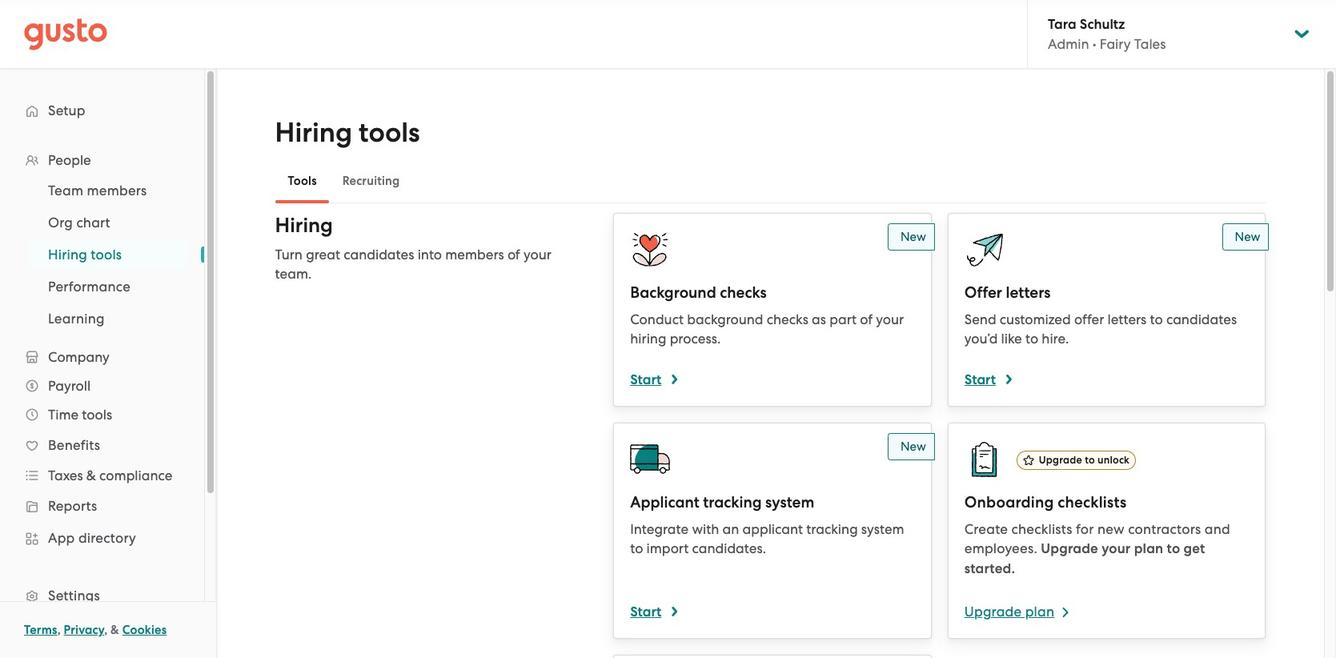 Task type: vqa. For each thing, say whether or not it's contained in the screenshot.
'home' image
yes



Task type: describe. For each thing, give the bounding box(es) containing it.
learning link
[[29, 304, 188, 333]]

performance link
[[29, 272, 188, 301]]

employees.
[[965, 541, 1038, 557]]

privacy
[[64, 623, 104, 637]]

reports
[[48, 498, 97, 514]]

terms , privacy , & cookies
[[24, 623, 167, 637]]

hiring tools link
[[29, 240, 188, 269]]

reports link
[[16, 492, 188, 521]]

your for turn great candidates into members of your team.
[[524, 247, 552, 263]]

unlock
[[1098, 454, 1130, 466]]

onboarding
[[965, 493, 1054, 512]]

of for part
[[860, 312, 873, 328]]

offer
[[965, 283, 1003, 302]]

time tools button
[[16, 400, 188, 429]]

people
[[48, 152, 91, 168]]

company button
[[16, 343, 188, 372]]

system inside integrate with an applicant tracking system to import candidates.
[[862, 521, 905, 537]]

list containing people
[[0, 146, 204, 658]]

for
[[1076, 521, 1094, 537]]

time tools
[[48, 407, 112, 423]]

send
[[965, 312, 997, 328]]

background checks
[[630, 283, 767, 302]]

letters inside send customized offer letters to candidates you'd like to hire.
[[1108, 312, 1147, 328]]

taxes & compliance
[[48, 468, 173, 484]]

benefits
[[48, 437, 100, 453]]

contractors
[[1128, 521, 1202, 537]]

checklists for onboarding
[[1058, 493, 1127, 512]]

your for conduct background checks as part of your hiring process.
[[876, 312, 904, 328]]

upgrade your plan to get started.
[[965, 541, 1206, 577]]

checklists for create
[[1012, 521, 1073, 537]]

cookies
[[122, 623, 167, 637]]

upgrade for your
[[1041, 541, 1099, 557]]

team.
[[275, 266, 312, 282]]

to inside integrate with an applicant tracking system to import candidates.
[[630, 541, 643, 557]]

turn great candidates into members of your team.
[[275, 247, 552, 282]]

tales
[[1135, 36, 1166, 52]]

0 vertical spatial tracking
[[703, 493, 762, 512]]

offer
[[1075, 312, 1105, 328]]

to inside upgrade your plan to get started.
[[1167, 541, 1181, 557]]

tracking inside integrate with an applicant tracking system to import candidates.
[[807, 521, 858, 537]]

new for offer letters
[[1235, 230, 1261, 244]]

new for background checks
[[901, 230, 926, 244]]

org chart
[[48, 215, 110, 231]]

hiring tools inside "gusto navigation" "element"
[[48, 247, 122, 263]]

team members
[[48, 183, 147, 199]]

offer letters
[[965, 283, 1051, 302]]

create
[[965, 521, 1008, 537]]

new
[[1098, 521, 1125, 537]]

tara
[[1048, 16, 1077, 33]]

candidates inside send customized offer letters to candidates you'd like to hire.
[[1167, 312, 1237, 328]]

1 horizontal spatial &
[[111, 623, 119, 637]]

as
[[812, 312, 826, 328]]

chart
[[76, 215, 110, 231]]

terms
[[24, 623, 57, 637]]

upgrade plan
[[965, 604, 1055, 620]]

start for background checks
[[630, 372, 662, 388]]

recruiting
[[343, 174, 400, 188]]

get
[[1184, 541, 1206, 557]]

home image
[[24, 18, 107, 50]]

send customized offer letters to candidates you'd like to hire.
[[965, 312, 1237, 347]]

an
[[723, 521, 739, 537]]

1 , from the left
[[57, 623, 61, 637]]

integrate with an applicant tracking system to import candidates.
[[630, 521, 905, 557]]

upgrade for to
[[1039, 454, 1083, 466]]

applicant
[[630, 493, 700, 512]]

1 vertical spatial tools
[[91, 247, 122, 263]]

background
[[630, 283, 716, 302]]

to right offer
[[1150, 312, 1163, 328]]

members inside turn great candidates into members of your team.
[[445, 247, 504, 263]]

applicant
[[743, 521, 803, 537]]

1 vertical spatial hiring
[[275, 213, 333, 238]]

like
[[1001, 331, 1022, 347]]

upgrade to unlock
[[1039, 454, 1130, 466]]

onboarding checklists
[[965, 493, 1127, 512]]

new for applicant tracking system
[[901, 440, 926, 454]]

great
[[306, 247, 340, 263]]

taxes & compliance button
[[16, 461, 188, 490]]

with
[[692, 521, 719, 537]]

privacy link
[[64, 623, 104, 637]]

conduct
[[630, 312, 684, 328]]

people button
[[16, 146, 188, 175]]

hiring
[[630, 331, 667, 347]]

app directory
[[48, 530, 136, 546]]

admin
[[1048, 36, 1090, 52]]

org chart link
[[29, 208, 188, 237]]

gusto navigation element
[[0, 69, 204, 658]]

settings
[[48, 588, 100, 604]]

tools button
[[275, 162, 330, 200]]

time
[[48, 407, 79, 423]]

recruiting button
[[330, 162, 413, 200]]

tools inside dropdown button
[[82, 407, 112, 423]]

conduct background checks as part of your hiring process.
[[630, 312, 904, 347]]



Task type: locate. For each thing, give the bounding box(es) containing it.
hiring tools
[[275, 116, 420, 149], [48, 247, 122, 263]]

checks inside conduct background checks as part of your hiring process.
[[767, 312, 809, 328]]

start for offer letters
[[965, 372, 996, 388]]

cookies button
[[122, 621, 167, 640]]

upgrade for plan
[[965, 604, 1022, 620]]

0 vertical spatial of
[[508, 247, 520, 263]]

applicant tracking system
[[630, 493, 815, 512]]

plan down contractors
[[1134, 541, 1164, 557]]

0 vertical spatial checklists
[[1058, 493, 1127, 512]]

start for applicant tracking system
[[630, 604, 662, 621]]

0 vertical spatial checks
[[720, 283, 767, 302]]

tools up recruiting 'button'
[[359, 116, 420, 149]]

1 vertical spatial system
[[862, 521, 905, 537]]

turn
[[275, 247, 303, 263]]

schultz
[[1080, 16, 1125, 33]]

start down hiring
[[630, 372, 662, 388]]

into
[[418, 247, 442, 263]]

& right taxes
[[86, 468, 96, 484]]

2 , from the left
[[104, 623, 108, 637]]

system
[[766, 493, 815, 512], [862, 521, 905, 537]]

settings link
[[16, 581, 188, 610]]

of inside turn great candidates into members of your team.
[[508, 247, 520, 263]]

payroll button
[[16, 372, 188, 400]]

to left get
[[1167, 541, 1181, 557]]

1 vertical spatial your
[[876, 312, 904, 328]]

0 vertical spatial hiring tools
[[275, 116, 420, 149]]

performance
[[48, 279, 131, 295]]

0 vertical spatial system
[[766, 493, 815, 512]]

to
[[1150, 312, 1163, 328], [1026, 331, 1039, 347], [1085, 454, 1095, 466], [630, 541, 643, 557], [1167, 541, 1181, 557]]

0 vertical spatial &
[[86, 468, 96, 484]]

checklists down onboarding checklists
[[1012, 521, 1073, 537]]

0 vertical spatial your
[[524, 247, 552, 263]]

members up 'org chart' link
[[87, 183, 147, 199]]

checks up background
[[720, 283, 767, 302]]

hiring tools up recruiting 'button'
[[275, 116, 420, 149]]

list containing team members
[[0, 175, 204, 335]]

of for members
[[508, 247, 520, 263]]

upgrade
[[1039, 454, 1083, 466], [1041, 541, 1099, 557], [965, 604, 1022, 620]]

1 horizontal spatial hiring tools
[[275, 116, 420, 149]]

hiring
[[275, 116, 352, 149], [275, 213, 333, 238], [48, 247, 87, 263]]

members
[[87, 183, 147, 199], [445, 247, 504, 263]]

list
[[0, 146, 204, 658], [0, 175, 204, 335]]

start down you'd
[[965, 372, 996, 388]]

candidates.
[[692, 541, 767, 557]]

•
[[1093, 36, 1097, 52]]

compliance
[[99, 468, 173, 484]]

upgrade inside upgrade your plan to get started.
[[1041, 541, 1099, 557]]

terms link
[[24, 623, 57, 637]]

1 horizontal spatial your
[[876, 312, 904, 328]]

members inside "gusto navigation" "element"
[[87, 183, 147, 199]]

tracking right applicant
[[807, 521, 858, 537]]

company
[[48, 349, 109, 365]]

0 horizontal spatial your
[[524, 247, 552, 263]]

checks
[[720, 283, 767, 302], [767, 312, 809, 328]]

1 vertical spatial checklists
[[1012, 521, 1073, 537]]

to down customized
[[1026, 331, 1039, 347]]

taxes
[[48, 468, 83, 484]]

,
[[57, 623, 61, 637], [104, 623, 108, 637]]

your inside turn great candidates into members of your team.
[[524, 247, 552, 263]]

1 horizontal spatial tracking
[[807, 521, 858, 537]]

& inside dropdown button
[[86, 468, 96, 484]]

checks left the as
[[767, 312, 809, 328]]

0 horizontal spatial ,
[[57, 623, 61, 637]]

1 vertical spatial plan
[[1026, 604, 1055, 620]]

customized
[[1000, 312, 1071, 328]]

members right into on the top of page
[[445, 247, 504, 263]]

import
[[647, 541, 689, 557]]

app directory link
[[16, 524, 188, 553]]

app
[[48, 530, 75, 546]]

1 horizontal spatial system
[[862, 521, 905, 537]]

setup link
[[16, 96, 188, 125]]

start
[[630, 372, 662, 388], [965, 372, 996, 388], [630, 604, 662, 621]]

0 vertical spatial letters
[[1006, 283, 1051, 302]]

team
[[48, 183, 83, 199]]

payroll
[[48, 378, 91, 394]]

1 vertical spatial of
[[860, 312, 873, 328]]

tools
[[359, 116, 420, 149], [91, 247, 122, 263], [82, 407, 112, 423]]

1 list from the top
[[0, 146, 204, 658]]

process.
[[670, 331, 721, 347]]

tools
[[288, 174, 317, 188]]

tools down payroll dropdown button
[[82, 407, 112, 423]]

upgrade down the for
[[1041, 541, 1099, 557]]

learning
[[48, 311, 105, 327]]

org
[[48, 215, 73, 231]]

hiring up tools button
[[275, 116, 352, 149]]

started.
[[965, 561, 1016, 577]]

, left privacy on the left of the page
[[57, 623, 61, 637]]

2 horizontal spatial your
[[1102, 541, 1131, 557]]

of inside conduct background checks as part of your hiring process.
[[860, 312, 873, 328]]

0 vertical spatial upgrade
[[1039, 454, 1083, 466]]

integrate
[[630, 521, 689, 537]]

plan down upgrade your plan to get started.
[[1026, 604, 1055, 620]]

& left cookies button
[[111, 623, 119, 637]]

directory
[[78, 530, 136, 546]]

1 vertical spatial &
[[111, 623, 119, 637]]

1 vertical spatial hiring tools
[[48, 247, 122, 263]]

0 horizontal spatial of
[[508, 247, 520, 263]]

and
[[1205, 521, 1231, 537]]

start down import
[[630, 604, 662, 621]]

tracking
[[703, 493, 762, 512], [807, 521, 858, 537]]

0 horizontal spatial hiring tools
[[48, 247, 122, 263]]

0 vertical spatial plan
[[1134, 541, 1164, 557]]

hiring down org
[[48, 247, 87, 263]]

1 vertical spatial members
[[445, 247, 504, 263]]

0 horizontal spatial &
[[86, 468, 96, 484]]

tara schultz admin • fairy tales
[[1048, 16, 1166, 52]]

1 vertical spatial candidates
[[1167, 312, 1237, 328]]

1 horizontal spatial of
[[860, 312, 873, 328]]

upgrade down the started.
[[965, 604, 1022, 620]]

create checklists for new contractors and employees.
[[965, 521, 1231, 557]]

2 vertical spatial tools
[[82, 407, 112, 423]]

0 vertical spatial members
[[87, 183, 147, 199]]

2 vertical spatial your
[[1102, 541, 1131, 557]]

letters
[[1006, 283, 1051, 302], [1108, 312, 1147, 328]]

1 vertical spatial tracking
[[807, 521, 858, 537]]

you'd
[[965, 331, 998, 347]]

plan
[[1134, 541, 1164, 557], [1026, 604, 1055, 620]]

upgrade up onboarding checklists
[[1039, 454, 1083, 466]]

0 vertical spatial candidates
[[344, 247, 414, 263]]

0 horizontal spatial tracking
[[703, 493, 762, 512]]

0 horizontal spatial system
[[766, 493, 815, 512]]

letters right offer
[[1108, 312, 1147, 328]]

new
[[901, 230, 926, 244], [1235, 230, 1261, 244], [901, 440, 926, 454]]

fairy
[[1100, 36, 1131, 52]]

1 horizontal spatial plan
[[1134, 541, 1164, 557]]

part
[[830, 312, 857, 328]]

2 list from the top
[[0, 175, 204, 335]]

hiring up turn on the left of page
[[275, 213, 333, 238]]

to down integrate
[[630, 541, 643, 557]]

hire.
[[1042, 331, 1069, 347]]

your
[[524, 247, 552, 263], [876, 312, 904, 328], [1102, 541, 1131, 557]]

0 horizontal spatial plan
[[1026, 604, 1055, 620]]

setup
[[48, 103, 85, 119]]

1 horizontal spatial ,
[[104, 623, 108, 637]]

tracking up the an
[[703, 493, 762, 512]]

1 horizontal spatial candidates
[[1167, 312, 1237, 328]]

1 vertical spatial checks
[[767, 312, 809, 328]]

checklists inside create checklists for new contractors and employees.
[[1012, 521, 1073, 537]]

hiring tools tab list
[[275, 159, 1266, 203]]

letters up customized
[[1006, 283, 1051, 302]]

0 vertical spatial hiring
[[275, 116, 352, 149]]

0 horizontal spatial letters
[[1006, 283, 1051, 302]]

benefits link
[[16, 431, 188, 460]]

1 horizontal spatial letters
[[1108, 312, 1147, 328]]

your inside upgrade your plan to get started.
[[1102, 541, 1131, 557]]

plan inside upgrade your plan to get started.
[[1134, 541, 1164, 557]]

hiring tools up performance
[[48, 247, 122, 263]]

0 vertical spatial tools
[[359, 116, 420, 149]]

background
[[687, 312, 764, 328]]

1 vertical spatial letters
[[1108, 312, 1147, 328]]

0 horizontal spatial members
[[87, 183, 147, 199]]

, down settings link
[[104, 623, 108, 637]]

team members link
[[29, 176, 188, 205]]

to left unlock
[[1085, 454, 1095, 466]]

2 vertical spatial hiring
[[48, 247, 87, 263]]

1 horizontal spatial members
[[445, 247, 504, 263]]

0 horizontal spatial candidates
[[344, 247, 414, 263]]

your inside conduct background checks as part of your hiring process.
[[876, 312, 904, 328]]

2 vertical spatial upgrade
[[965, 604, 1022, 620]]

candidates inside turn great candidates into members of your team.
[[344, 247, 414, 263]]

hiring inside list
[[48, 247, 87, 263]]

1 vertical spatial upgrade
[[1041, 541, 1099, 557]]

checklists up the for
[[1058, 493, 1127, 512]]

tools down 'org chart' link
[[91, 247, 122, 263]]



